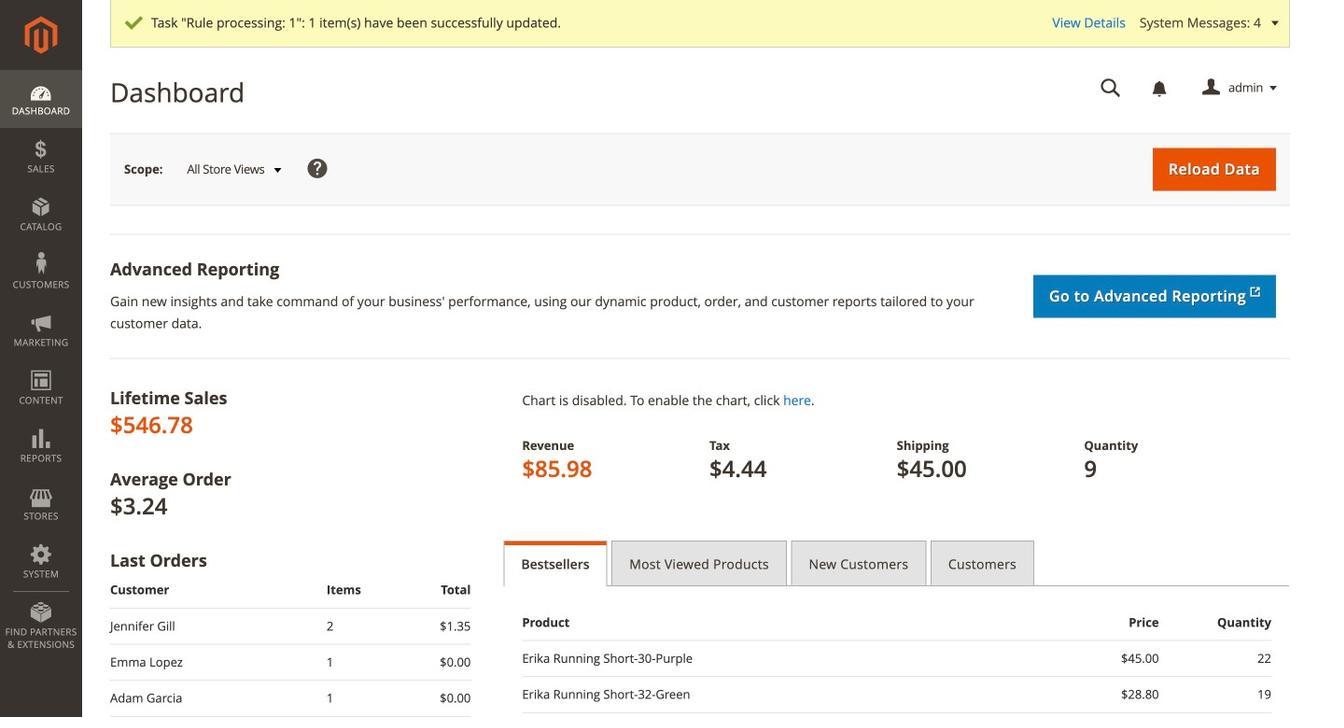 Task type: locate. For each thing, give the bounding box(es) containing it.
tab list
[[504, 540, 1290, 586]]

menu bar
[[0, 70, 82, 660]]

None text field
[[1088, 72, 1134, 105]]



Task type: describe. For each thing, give the bounding box(es) containing it.
magento admin panel image
[[25, 16, 57, 54]]



